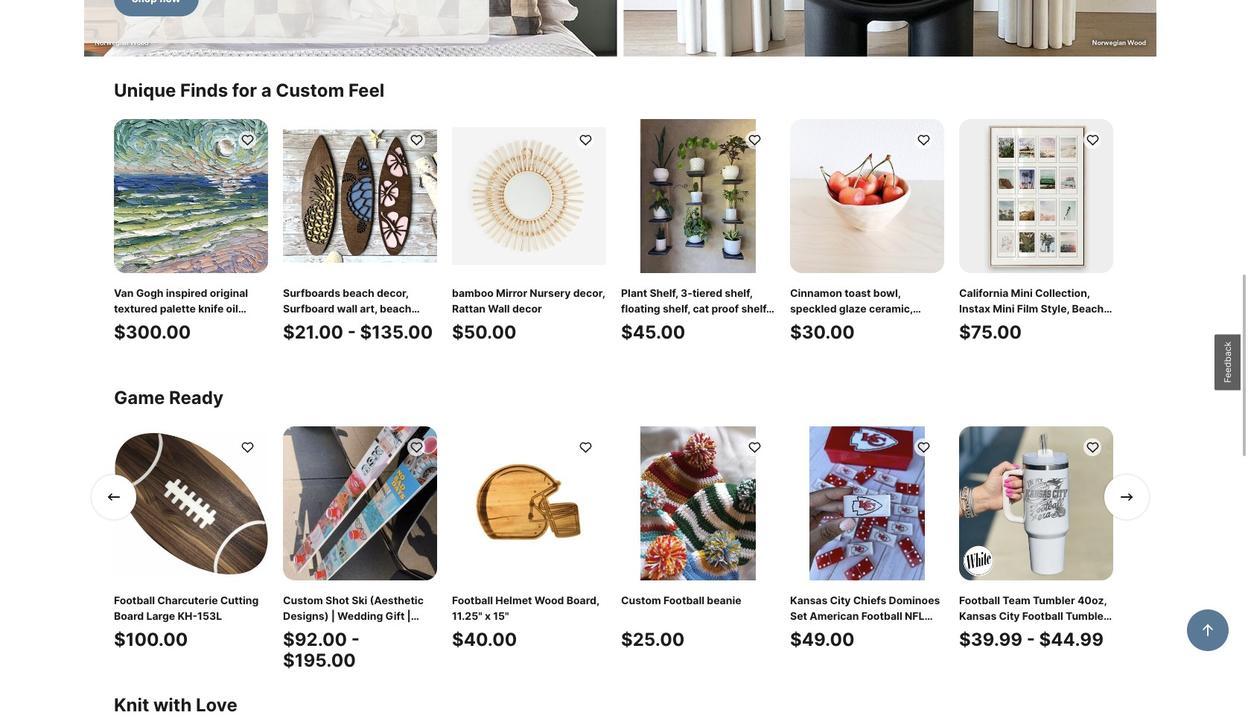 Task type: locate. For each thing, give the bounding box(es) containing it.
$50.00
[[452, 322, 517, 343]]

winning
[[222, 318, 263, 331]]

mirror
[[496, 287, 528, 300]]

football left beanie
[[664, 595, 705, 607]]

custom shot ski (aesthetic designs) | wedding gift | college | tailgating | party game | gifts for her | gifts for him | grad gift | party image
[[283, 427, 437, 581]]

$135.00
[[360, 322, 433, 343]]

-
[[348, 322, 356, 343], [351, 630, 360, 651], [1027, 630, 1036, 651]]

chiefs
[[854, 595, 887, 607]]

plant shelf, 3-tiered shelf, floating shelf, cat proof shelf, plant stand, small shelf, hanging plant shelf, wall planter, pot shelf image
[[621, 119, 776, 273]]

knit
[[114, 695, 149, 717]]

painting
[[114, 318, 156, 331]]

san
[[114, 334, 133, 346]]

dominoes
[[889, 595, 941, 607], [864, 626, 915, 639]]

california mini collection, instax mini film style, beach prints, valentines gift, santa monica pier, gift for her, surfer art image
[[960, 119, 1114, 273]]

dominoes down "nfl"
[[864, 626, 915, 639]]

gogh
[[136, 287, 164, 300]]

textured
[[114, 303, 158, 315]]

custom down set on the right of page
[[791, 626, 831, 639]]

van
[[114, 287, 134, 300]]

$39.99
[[960, 630, 1023, 651]]

favorite image inside $75.00 link
[[1086, 133, 1100, 147]]

2 vertical spatial custom
[[791, 626, 831, 639]]

favorite image for $50.00
[[579, 133, 593, 147]]

kansas city chiefs dominoes set american football nfl custom resin dominoes
[[791, 595, 941, 639]]

football up 11.25"
[[452, 595, 493, 607]]

0 vertical spatial custom
[[276, 80, 345, 101]]

unique
[[114, 80, 176, 101]]

favorite image for $40.00
[[579, 441, 593, 455]]

2 horizontal spatial custom
[[791, 626, 831, 639]]

$25.00
[[621, 630, 685, 651]]

bamboo
[[452, 287, 494, 300]]

1 vertical spatial custom
[[621, 595, 662, 607]]

- for $135.00
[[348, 322, 356, 343]]

$92.00
[[283, 630, 347, 651]]

decor
[[513, 303, 542, 315]]

francisco
[[136, 334, 186, 346]]

- for $195.00
[[351, 630, 360, 651]]

153l
[[197, 610, 222, 623]]

$49.00
[[791, 630, 855, 651]]

palette
[[160, 303, 196, 315]]

1 horizontal spatial custom
[[621, 595, 662, 607]]

nursery
[[530, 287, 571, 300]]

favorite image inside '$39.99 - $44.99' link
[[1086, 441, 1100, 455]]

custom up $25.00
[[621, 595, 662, 607]]

custom
[[276, 80, 345, 101], [621, 595, 662, 607], [791, 626, 831, 639]]

dominoes up "nfl"
[[889, 595, 941, 607]]

large
[[146, 610, 175, 623]]

favorite image inside $92.00 - $195.00 link
[[409, 441, 424, 455]]

football
[[114, 595, 155, 607], [452, 595, 493, 607], [664, 595, 705, 607], [862, 610, 903, 623]]

custom inside kansas city chiefs dominoes set american football nfl custom resin dominoes
[[791, 626, 831, 639]]

favorite image inside $30.00 link
[[917, 133, 931, 147]]

football up board
[[114, 595, 155, 607]]

football charcuterie cutting board large kh-153l $100.00
[[114, 595, 259, 651]]

award
[[188, 318, 220, 331]]

$75.00
[[960, 322, 1022, 343]]

- right $92.00
[[351, 630, 360, 651]]

bay
[[188, 334, 207, 346]]

$300.00
[[114, 322, 191, 343]]

feel
[[349, 80, 385, 101]]

resin
[[833, 626, 861, 639]]

kansas city chiefs dominoes set american football nfl custom resin dominoes image
[[791, 427, 945, 581]]

favorite image
[[579, 133, 593, 147], [917, 133, 931, 147], [240, 441, 254, 455], [409, 441, 424, 455], [917, 441, 931, 455]]

inspired
[[166, 287, 207, 300]]

favorite image
[[240, 133, 254, 147], [409, 133, 424, 147], [748, 133, 762, 147], [1086, 133, 1100, 147], [579, 441, 593, 455], [748, 441, 762, 455], [1086, 441, 1100, 455]]

custom football beanie
[[621, 595, 742, 607]]

kansas
[[791, 595, 828, 607]]

- right $39.99
[[1027, 630, 1036, 651]]

wall
[[488, 303, 510, 315]]

custom right a
[[276, 80, 345, 101]]

bamboo mirror nursery decor, rattan wall decor image
[[452, 119, 607, 273]]

$30.00 link
[[791, 119, 945, 364]]

$92.00 - $195.00 link
[[283, 427, 437, 672]]

favorite image for $39.99 - $44.99
[[1086, 441, 1100, 455]]

$100.00
[[114, 630, 188, 651]]

football team tumbler 40oz, kansas city football tumbler laser, in my kansas city football era tumbler with handle, laser engraved tumbler image
[[960, 427, 1114, 581]]

- inside $92.00 - $195.00
[[351, 630, 360, 651]]

game
[[114, 387, 165, 409]]

- for $44.99
[[1027, 630, 1036, 651]]

knit with love
[[114, 695, 238, 717]]

$21.00 - $135.00 link
[[283, 119, 437, 364]]

for
[[232, 80, 257, 101]]

football down chiefs
[[862, 610, 903, 623]]

$39.99 - $44.99
[[960, 630, 1104, 651]]

favorite image for $30.00
[[917, 133, 931, 147]]

football helmet wood board, 11.25" x 15" image
[[452, 427, 607, 581]]

favorite image inside $21.00 - $135.00 link
[[409, 133, 424, 147]]

- right $21.00
[[348, 322, 356, 343]]

$92.00 - $195.00
[[283, 630, 360, 672]]

charcuterie
[[157, 595, 218, 607]]

favorite image inside $45.00 link
[[748, 133, 762, 147]]

bamboo mirror nursery decor, rattan wall decor $50.00
[[452, 287, 605, 343]]

favorite image for $49.00
[[917, 441, 931, 455]]

van gogh inspired original textured palette knife oil painting by an award winning san francisco bay artist image
[[114, 119, 268, 273]]

$39.99 - $44.99 link
[[960, 427, 1114, 672]]

football inside football charcuterie cutting board large kh-153l $100.00
[[114, 595, 155, 607]]



Task type: describe. For each thing, give the bounding box(es) containing it.
$45.00 link
[[621, 119, 776, 364]]

love
[[196, 695, 238, 717]]

favorite image for $21.00 - $135.00
[[409, 133, 424, 147]]

football helmet wood board, 11.25" x 15" $40.00
[[452, 595, 600, 651]]

favorite image for $300.00
[[240, 133, 254, 147]]

kh-
[[178, 610, 197, 623]]

set
[[791, 610, 808, 623]]

knife
[[198, 303, 224, 315]]

$45.00
[[621, 322, 686, 343]]

favorite image for $75.00
[[1086, 133, 1100, 147]]

$44.99
[[1040, 630, 1104, 651]]

$30.00
[[791, 322, 855, 343]]

football inside football helmet wood board, 11.25" x 15" $40.00
[[452, 595, 493, 607]]

beanie
[[707, 595, 742, 607]]

favorite image for $92.00 - $195.00
[[409, 441, 424, 455]]

$21.00 - $135.00
[[283, 322, 433, 343]]

custom football beanie image
[[621, 427, 776, 581]]

wood
[[535, 595, 564, 607]]

an
[[173, 318, 186, 331]]

american
[[810, 610, 859, 623]]

original
[[210, 287, 248, 300]]

van gogh inspired original textured palette knife oil painting by an award winning san francisco bay artist
[[114, 287, 263, 346]]

board,
[[567, 595, 600, 607]]

surfboards beach decor, surfboard wall art, beach vibes, rustic beach decor, ocean inspired, various sizes and designs image
[[283, 119, 437, 273]]

$195.00
[[283, 650, 356, 672]]

helmet
[[496, 595, 532, 607]]

cinnamon toast bowl, speckled glaze ceramic, candy dessert salsa snack, small pet food water dish, air plant holder, succulent planter image
[[791, 119, 945, 273]]

0 horizontal spatial custom
[[276, 80, 345, 101]]

by
[[158, 318, 171, 331]]

game ready
[[114, 387, 224, 409]]

favorite image for $25.00
[[748, 441, 762, 455]]

with
[[153, 695, 192, 717]]

unique finds for a custom feel
[[114, 80, 385, 101]]

a
[[261, 80, 272, 101]]

11.25"
[[452, 610, 483, 623]]

football charcuterie cutting board large kh-153l image
[[114, 427, 268, 581]]

1 vertical spatial dominoes
[[864, 626, 915, 639]]

15"
[[493, 610, 509, 623]]

0 vertical spatial dominoes
[[889, 595, 941, 607]]

football inside kansas city chiefs dominoes set american football nfl custom resin dominoes
[[862, 610, 903, 623]]

ready
[[169, 387, 224, 409]]

nfl
[[905, 610, 925, 623]]

$75.00 link
[[960, 119, 1114, 364]]

x
[[485, 610, 491, 623]]

$21.00
[[283, 322, 344, 343]]

artist
[[209, 334, 237, 346]]

favorite image for $45.00
[[748, 133, 762, 147]]

finds
[[180, 80, 228, 101]]

favorite image for $100.00
[[240, 441, 254, 455]]

$40.00
[[452, 630, 517, 651]]

city
[[830, 595, 851, 607]]

rattan
[[452, 303, 486, 315]]

board
[[114, 610, 144, 623]]

oil
[[226, 303, 238, 315]]

decor,
[[574, 287, 605, 300]]

cutting
[[220, 595, 259, 607]]

lazy load image image
[[84, 0, 1157, 57]]



Task type: vqa. For each thing, say whether or not it's contained in the screenshot.
Creative Starters
no



